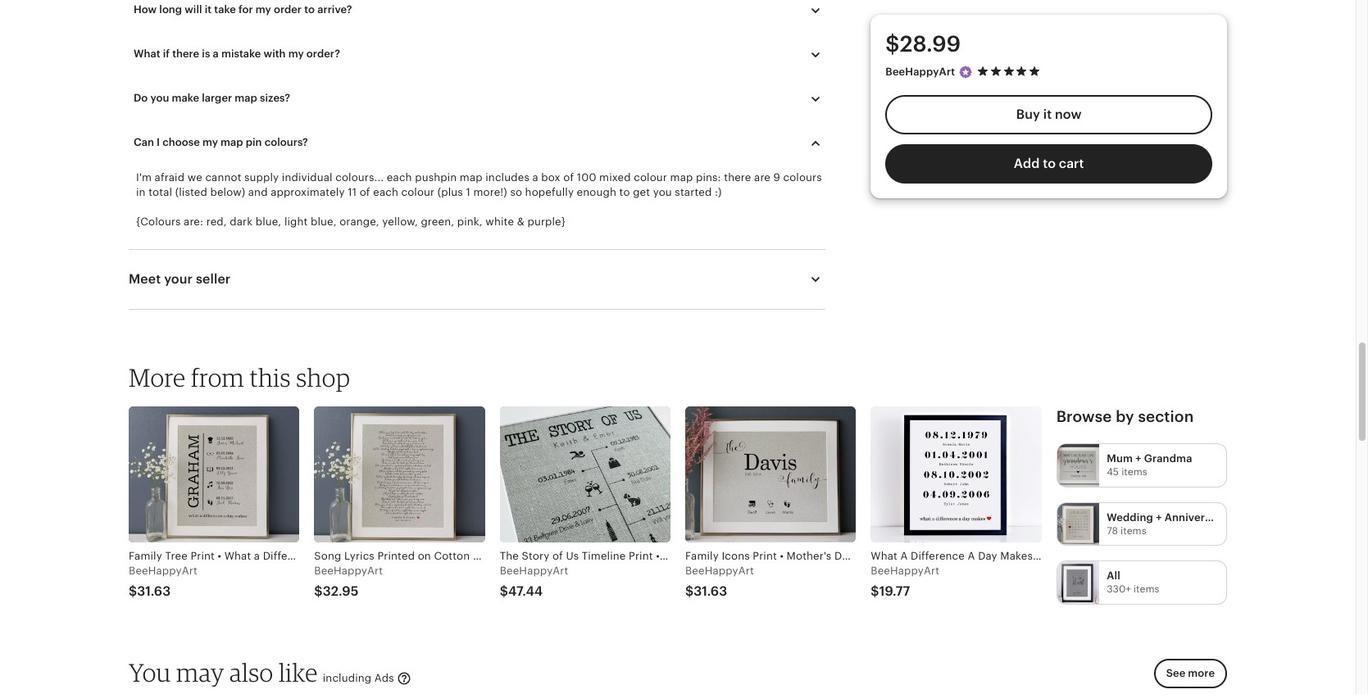 Task type: locate. For each thing, give the bounding box(es) containing it.
you right do
[[150, 92, 169, 105]]

more
[[129, 363, 186, 393]]

1 vertical spatial of
[[360, 186, 370, 198]]

your
[[164, 272, 193, 287]]

2 $ from the left
[[314, 584, 323, 600]]

colours
[[784, 171, 822, 183]]

a left box
[[533, 171, 539, 183]]

5 $ from the left
[[871, 584, 880, 600]]

dark
[[230, 216, 253, 228]]

meet your seller
[[129, 272, 231, 287]]

1 vertical spatial my
[[288, 48, 304, 60]]

1 horizontal spatial beehappyart $ 31.63
[[686, 565, 754, 600]]

map inside do you make larger map sizes? dropdown button
[[235, 92, 257, 105]]

1 horizontal spatial +
[[1156, 511, 1162, 524]]

blue,
[[256, 216, 282, 228], [311, 216, 337, 228]]

each
[[387, 171, 412, 183], [373, 186, 399, 198]]

0 horizontal spatial there
[[172, 48, 199, 60]]

it
[[205, 4, 212, 16], [1044, 106, 1052, 122]]

0 horizontal spatial blue,
[[256, 216, 282, 228]]

+
[[1136, 453, 1142, 465], [1156, 511, 1162, 524]]

you may also like including ads
[[129, 657, 397, 688]]

mistake
[[221, 48, 261, 60]]

1 horizontal spatial there
[[724, 171, 752, 183]]

a
[[213, 48, 219, 60], [533, 171, 539, 183]]

$ for song lyrics printed on cotton or linen • personalized anniversary gift • cotton or linen gift • 2nd anniversary • 4th anniversary image
[[314, 584, 323, 600]]

1 horizontal spatial 31.63
[[694, 584, 728, 600]]

song lyrics printed on cotton or linen • personalized anniversary gift • cotton or linen gift • 2nd anniversary • 4th anniversary image
[[314, 407, 485, 543]]

cannot
[[205, 171, 242, 183]]

orange,
[[340, 216, 380, 228]]

0 horizontal spatial you
[[150, 92, 169, 105]]

2 beehappyart $ 31.63 from the left
[[686, 565, 754, 600]]

1 vertical spatial it
[[1044, 106, 1052, 122]]

1 horizontal spatial colour
[[634, 171, 668, 183]]

$ inside the beehappyart $ 32.95
[[314, 584, 323, 600]]

star_seller image
[[959, 65, 974, 79]]

supply
[[244, 171, 279, 183]]

it inside button
[[1044, 106, 1052, 122]]

see more
[[1167, 668, 1215, 680]]

colour down pushpin
[[401, 186, 435, 198]]

0 horizontal spatial +
[[1136, 453, 1142, 465]]

1 $ from the left
[[129, 584, 137, 600]]

you right get
[[653, 186, 672, 198]]

blue, right 'dark'
[[256, 216, 282, 228]]

beehappyart $ 19.77
[[871, 565, 940, 600]]

0 horizontal spatial beehappyart $ 31.63
[[129, 565, 198, 600]]

colour up get
[[634, 171, 668, 183]]

of
[[564, 171, 574, 183], [360, 186, 370, 198]]

1 31.63 from the left
[[137, 584, 171, 600]]

i'm
[[136, 171, 152, 183]]

from
[[191, 363, 244, 393]]

with
[[264, 48, 286, 60]]

larger
[[202, 92, 232, 105]]

and
[[248, 186, 268, 198]]

how long will it take for my order to arrive? button
[[121, 0, 838, 28]]

0 vertical spatial you
[[150, 92, 169, 105]]

2 blue, from the left
[[311, 216, 337, 228]]

+ for grandma
[[1136, 453, 1142, 465]]

0 horizontal spatial 31.63
[[137, 584, 171, 600]]

4 $ from the left
[[686, 584, 694, 600]]

add to cart button
[[886, 144, 1213, 183]]

0 horizontal spatial to
[[304, 4, 315, 16]]

there right if at the left
[[172, 48, 199, 60]]

1 vertical spatial items
[[1121, 525, 1147, 537]]

$ for 'the story of us timeline print • gift for husband • 2 year anniversary gift • cotton anniversary gift • linen anniversary • gift for wife' image
[[500, 584, 508, 600]]

2 vertical spatial items
[[1134, 584, 1160, 596]]

i
[[157, 137, 160, 149]]

1 horizontal spatial of
[[564, 171, 574, 183]]

1 vertical spatial a
[[533, 171, 539, 183]]

browse
[[1057, 409, 1112, 426]]

if
[[163, 48, 170, 60]]

0 horizontal spatial it
[[205, 4, 212, 16]]

map inside can i choose my map pin colours? 'dropdown button'
[[221, 137, 243, 149]]

there left are
[[724, 171, 752, 183]]

my right with
[[288, 48, 304, 60]]

0 vertical spatial of
[[564, 171, 574, 183]]

2 31.63 from the left
[[694, 584, 728, 600]]

hopefully
[[525, 186, 574, 198]]

1 blue, from the left
[[256, 216, 282, 228]]

pins:
[[696, 171, 721, 183]]

more
[[1189, 668, 1215, 680]]

blue, right light
[[311, 216, 337, 228]]

0 vertical spatial each
[[387, 171, 412, 183]]

beehappyart for song lyrics printed on cotton or linen • personalized anniversary gift • cotton or linen gift • 2nd anniversary • 4th anniversary image
[[314, 565, 383, 577]]

2 vertical spatial to
[[620, 186, 630, 198]]

my right for
[[256, 4, 271, 16]]

0 horizontal spatial colour
[[401, 186, 435, 198]]

you inside i'm afraid we cannot supply individual colours... each pushpin map includes a box of 100 mixed colour map pins: there are 9 colours in total (listed below) and approximately 11 of each colour (plus 1 more!) so hopefully enough to get you started :)
[[653, 186, 672, 198]]

box
[[542, 171, 561, 183]]

of right 11
[[360, 186, 370, 198]]

buy
[[1017, 106, 1041, 122]]

ads
[[375, 672, 394, 685]]

+ right mum
[[1136, 453, 1142, 465]]

items right 330+
[[1134, 584, 1160, 596]]

items inside mum + grandma 45 items
[[1122, 467, 1148, 478]]

1 vertical spatial you
[[653, 186, 672, 198]]

0 vertical spatial to
[[304, 4, 315, 16]]

31.63 for family icons print • mother's day gift • gift for wife • gift for mum and dad • couples anniversary gift • new home gift • father's day gift
[[694, 584, 728, 600]]

it right buy
[[1044, 106, 1052, 122]]

1 vertical spatial to
[[1043, 156, 1056, 171]]

+ for anniversary
[[1156, 511, 1162, 524]]

1 vertical spatial +
[[1156, 511, 1162, 524]]

to
[[304, 4, 315, 16], [1043, 156, 1056, 171], [620, 186, 630, 198]]

beehappyart $ 31.63 for family icons print • mother's day gift • gift for wife • gift for mum and dad • couples anniversary gift • new home gift • father's day gift
[[686, 565, 754, 600]]

family icons print • mother's day gift • gift for wife • gift for mum and dad • couples anniversary gift • new home gift • father's day gift image
[[686, 407, 856, 543]]

1 horizontal spatial you
[[653, 186, 672, 198]]

get
[[633, 186, 650, 198]]

to left cart
[[1043, 156, 1056, 171]]

enough
[[577, 186, 617, 198]]

family tree print • what a difference a day makes • gift for wife • gift for mum and dad • couples anniversary gift • in-laws gift image
[[129, 407, 300, 543]]

what
[[134, 48, 160, 60]]

add to cart
[[1014, 156, 1085, 171]]

1 vertical spatial each
[[373, 186, 399, 198]]

colours?
[[265, 137, 308, 149]]

a right is at top
[[213, 48, 219, 60]]

there inside dropdown button
[[172, 48, 199, 60]]

browse by section
[[1057, 409, 1194, 426]]

items inside wedding + anniversary 78 items
[[1121, 525, 1147, 537]]

items down 'wedding'
[[1121, 525, 1147, 537]]

2 horizontal spatial to
[[1043, 156, 1056, 171]]

yellow,
[[382, 216, 418, 228]]

45
[[1107, 467, 1119, 478]]

map right larger
[[235, 92, 257, 105]]

beehappyart link
[[886, 65, 956, 77]]

green,
[[421, 216, 454, 228]]

of right box
[[564, 171, 574, 183]]

+ right 'wedding'
[[1156, 511, 1162, 524]]

0 vertical spatial there
[[172, 48, 199, 60]]

+ inside wedding + anniversary 78 items
[[1156, 511, 1162, 524]]

there
[[172, 48, 199, 60], [724, 171, 752, 183]]

beehappyart
[[886, 65, 956, 77], [129, 565, 198, 577], [314, 565, 383, 577], [500, 565, 569, 577], [686, 565, 754, 577], [871, 565, 940, 577]]

$ inside beehappyart $ 47.44
[[500, 584, 508, 600]]

can i choose my map pin colours?
[[134, 137, 308, 149]]

you
[[129, 657, 171, 688]]

$28.99
[[886, 31, 961, 57]]

see more listings in the all section image
[[1058, 562, 1100, 604]]

my right choose
[[202, 137, 218, 149]]

each down colours...
[[373, 186, 399, 198]]

to inside dropdown button
[[304, 4, 315, 16]]

100
[[577, 171, 597, 183]]

0 horizontal spatial a
[[213, 48, 219, 60]]

now
[[1055, 106, 1082, 122]]

beehappyart for family tree print • what a difference a day makes • gift for wife • gift for mum and dad • couples anniversary gift • in-laws gift image
[[129, 565, 198, 577]]

1 horizontal spatial it
[[1044, 106, 1052, 122]]

1 horizontal spatial blue,
[[311, 216, 337, 228]]

items down mum
[[1122, 467, 1148, 478]]

to left get
[[620, 186, 630, 198]]

meet
[[129, 272, 161, 287]]

330+
[[1107, 584, 1131, 596]]

including
[[323, 672, 372, 685]]

0 vertical spatial it
[[205, 4, 212, 16]]

see more link
[[1150, 659, 1228, 695]]

1 vertical spatial there
[[724, 171, 752, 183]]

each left pushpin
[[387, 171, 412, 183]]

0 vertical spatial +
[[1136, 453, 1142, 465]]

0 horizontal spatial my
[[202, 137, 218, 149]]

what if there is a mistake with my order?
[[134, 48, 340, 60]]

1 horizontal spatial a
[[533, 171, 539, 183]]

anniversary
[[1165, 511, 1227, 524]]

1 beehappyart $ 31.63 from the left
[[129, 565, 198, 600]]

0 vertical spatial items
[[1122, 467, 1148, 478]]

0 vertical spatial a
[[213, 48, 219, 60]]

+ inside mum + grandma 45 items
[[1136, 453, 1142, 465]]

mixed
[[600, 171, 631, 183]]

colour
[[634, 171, 668, 183], [401, 186, 435, 198]]

buy it now button
[[886, 95, 1213, 134]]

colours...
[[336, 171, 384, 183]]

map left pin
[[221, 137, 243, 149]]

3 $ from the left
[[500, 584, 508, 600]]

2 vertical spatial my
[[202, 137, 218, 149]]

see
[[1167, 668, 1186, 680]]

$ for family tree print • what a difference a day makes • gift for wife • gift for mum and dad • couples anniversary gift • in-laws gift image
[[129, 584, 137, 600]]

1 horizontal spatial my
[[256, 4, 271, 16]]

to right order
[[304, 4, 315, 16]]

it right will
[[205, 4, 212, 16]]

1 horizontal spatial to
[[620, 186, 630, 198]]

total
[[149, 186, 172, 198]]

pink,
[[457, 216, 483, 228]]



Task type: vqa. For each thing, say whether or not it's contained in the screenshot.
Don't know where to start?
no



Task type: describe. For each thing, give the bounding box(es) containing it.
2 horizontal spatial my
[[288, 48, 304, 60]]

:)
[[715, 186, 722, 198]]

beehappyart for family icons print • mother's day gift • gift for wife • gift for mum and dad • couples anniversary gift • new home gift • father's day gift
[[686, 565, 754, 577]]

mum + grandma 45 items
[[1107, 453, 1193, 478]]

mum
[[1107, 453, 1133, 465]]

sizes?
[[260, 92, 290, 105]]

red,
[[206, 216, 227, 228]]

0 vertical spatial my
[[256, 4, 271, 16]]

are:
[[184, 216, 203, 228]]

can
[[134, 137, 154, 149]]

meet your seller button
[[114, 260, 840, 300]]

47.44
[[508, 584, 543, 600]]

31.63 for family tree print • what a difference a day makes • gift for wife • gift for mum and dad • couples anniversary gift • in-laws gift image
[[137, 584, 171, 600]]

a inside i'm afraid we cannot supply individual colours... each pushpin map includes a box of 100 mixed colour map pins: there are 9 colours in total (listed below) and approximately 11 of each colour (plus 1 more!) so hopefully enough to get you started :)
[[533, 171, 539, 183]]

beehappyart $ 32.95
[[314, 565, 383, 600]]

will
[[185, 4, 202, 16]]

items for mum
[[1122, 467, 1148, 478]]

light
[[284, 216, 308, 228]]

in
[[136, 186, 146, 198]]

what a difference a day makes print, special dates print, gift for mum, family gift, custom dates print, mothers day print, gift for her image
[[871, 407, 1042, 543]]

for
[[239, 4, 253, 16]]

to inside i'm afraid we cannot supply individual colours... each pushpin map includes a box of 100 mixed colour map pins: there are 9 colours in total (listed below) and approximately 11 of each colour (plus 1 more!) so hopefully enough to get you started :)
[[620, 186, 630, 198]]

all 330+ items
[[1107, 570, 1160, 596]]

pin
[[246, 137, 262, 149]]

below)
[[210, 186, 245, 198]]

0 vertical spatial colour
[[634, 171, 668, 183]]

we
[[188, 171, 202, 183]]

is
[[202, 48, 210, 60]]

beehappyart $ 47.44
[[500, 565, 569, 600]]

pushpin
[[415, 171, 457, 183]]

1
[[466, 186, 471, 198]]

0 horizontal spatial of
[[360, 186, 370, 198]]

take
[[214, 4, 236, 16]]

do you make larger map sizes?
[[134, 92, 290, 105]]

$ inside beehappyart $ 19.77
[[871, 584, 880, 600]]

long
[[159, 4, 182, 16]]

shop
[[296, 363, 350, 393]]

approximately
[[271, 186, 345, 198]]

there inside i'm afraid we cannot supply individual colours... each pushpin map includes a box of 100 mixed colour map pins: there are 9 colours in total (listed below) and approximately 11 of each colour (plus 1 more!) so hopefully enough to get you started :)
[[724, 171, 752, 183]]

more!)
[[474, 186, 507, 198]]

9
[[774, 171, 781, 183]]

all
[[1107, 570, 1121, 582]]

buy it now
[[1017, 106, 1082, 122]]

can i choose my map pin colours? button
[[121, 126, 838, 160]]

individual
[[282, 171, 333, 183]]

beehappyart for 'the story of us timeline print • gift for husband • 2 year anniversary gift • cotton anniversary gift • linen anniversary • gift for wife' image
[[500, 565, 569, 577]]

1 vertical spatial colour
[[401, 186, 435, 198]]

{colours
[[136, 216, 181, 228]]

(listed
[[175, 186, 207, 198]]

see more listings in the mum + grandma section image
[[1058, 444, 1100, 487]]

a inside dropdown button
[[213, 48, 219, 60]]

section
[[1139, 409, 1194, 426]]

map up 1
[[460, 171, 483, 183]]

beehappyart $ 31.63 for family tree print • what a difference a day makes • gift for wife • gift for mum and dad • couples anniversary gift • in-laws gift image
[[129, 565, 198, 600]]

$ for family icons print • mother's day gift • gift for wife • gift for mum and dad • couples anniversary gift • new home gift • father's day gift
[[686, 584, 694, 600]]

do you make larger map sizes? button
[[121, 82, 838, 116]]

see more button
[[1154, 659, 1228, 689]]

32.95
[[323, 584, 359, 600]]

this
[[250, 363, 291, 393]]

afraid
[[155, 171, 185, 183]]

the story of us timeline print • gift for husband • 2 year anniversary gift • cotton anniversary gift • linen anniversary • gift for wife image
[[500, 407, 671, 543]]

includes
[[486, 171, 530, 183]]

wedding
[[1107, 511, 1154, 524]]

items for wedding
[[1121, 525, 1147, 537]]

grandma
[[1145, 453, 1193, 465]]

cart
[[1059, 156, 1085, 171]]

&
[[517, 216, 525, 228]]

white
[[486, 216, 514, 228]]

{colours are: red, dark blue, light blue, orange, yellow, green, pink, white & purple}
[[136, 216, 566, 228]]

wedding + anniversary 78 items
[[1107, 511, 1227, 537]]

78
[[1107, 525, 1118, 537]]

started
[[675, 186, 712, 198]]

more from this shop
[[129, 363, 350, 393]]

by
[[1116, 409, 1135, 426]]

see more listings in the wedding + anniversary section image
[[1058, 503, 1100, 545]]

what if there is a mistake with my order? button
[[121, 37, 838, 72]]

items inside "all 330+ items"
[[1134, 584, 1160, 596]]

may
[[176, 657, 224, 688]]

11
[[348, 186, 357, 198]]

19.77
[[880, 584, 911, 600]]

you inside dropdown button
[[150, 92, 169, 105]]

order?
[[307, 48, 340, 60]]

map up the started
[[670, 171, 693, 183]]

make
[[172, 92, 199, 105]]

how long will it take for my order to arrive?
[[134, 4, 352, 16]]

how
[[134, 4, 157, 16]]

like
[[279, 657, 318, 688]]

order
[[274, 4, 302, 16]]

to inside button
[[1043, 156, 1056, 171]]

do
[[134, 92, 148, 105]]

my inside 'dropdown button'
[[202, 137, 218, 149]]

it inside dropdown button
[[205, 4, 212, 16]]



